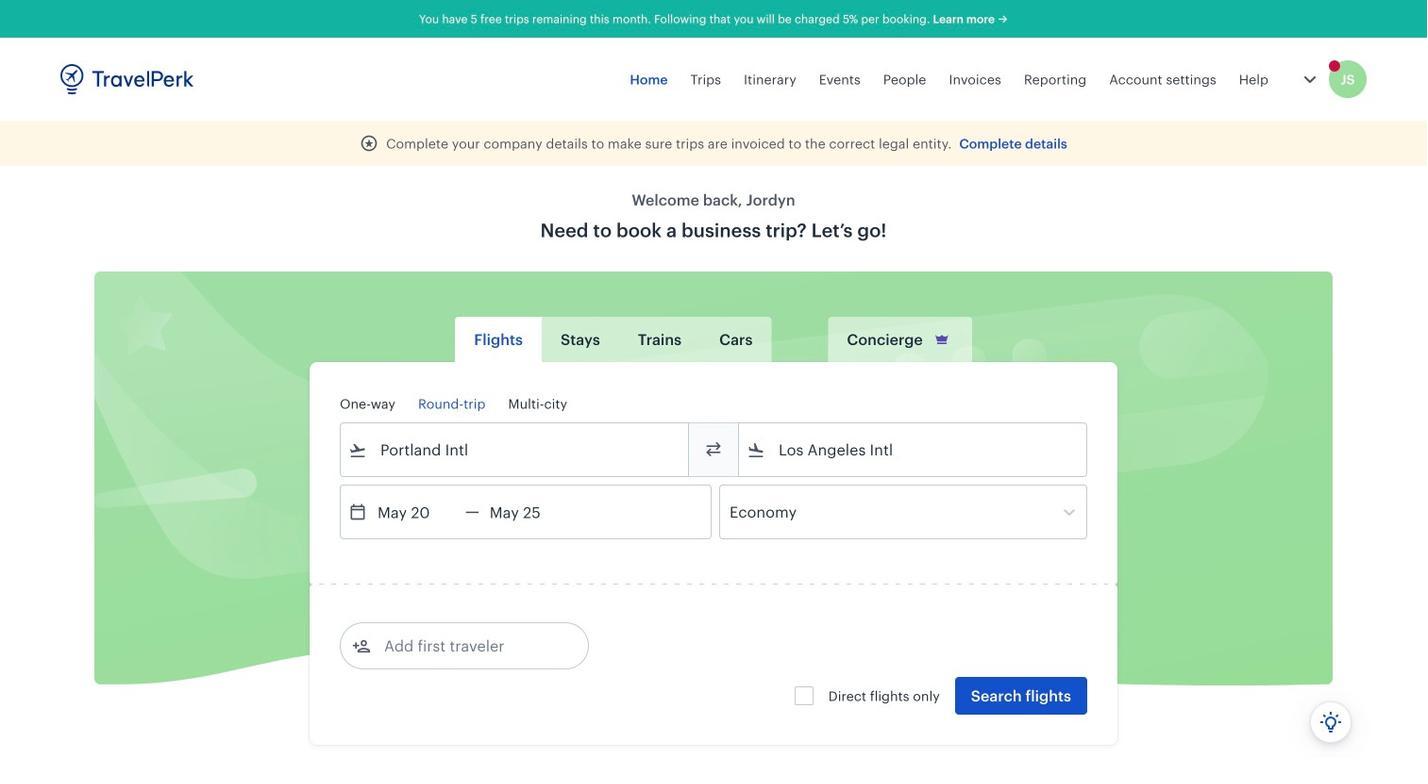 Task type: locate. For each thing, give the bounding box(es) containing it.
Add first traveler search field
[[371, 631, 567, 662]]

Depart text field
[[367, 486, 465, 539]]

To search field
[[765, 435, 1062, 465]]

From search field
[[367, 435, 664, 465]]

Return text field
[[479, 486, 577, 539]]



Task type: vqa. For each thing, say whether or not it's contained in the screenshot.
DEPART text box
yes



